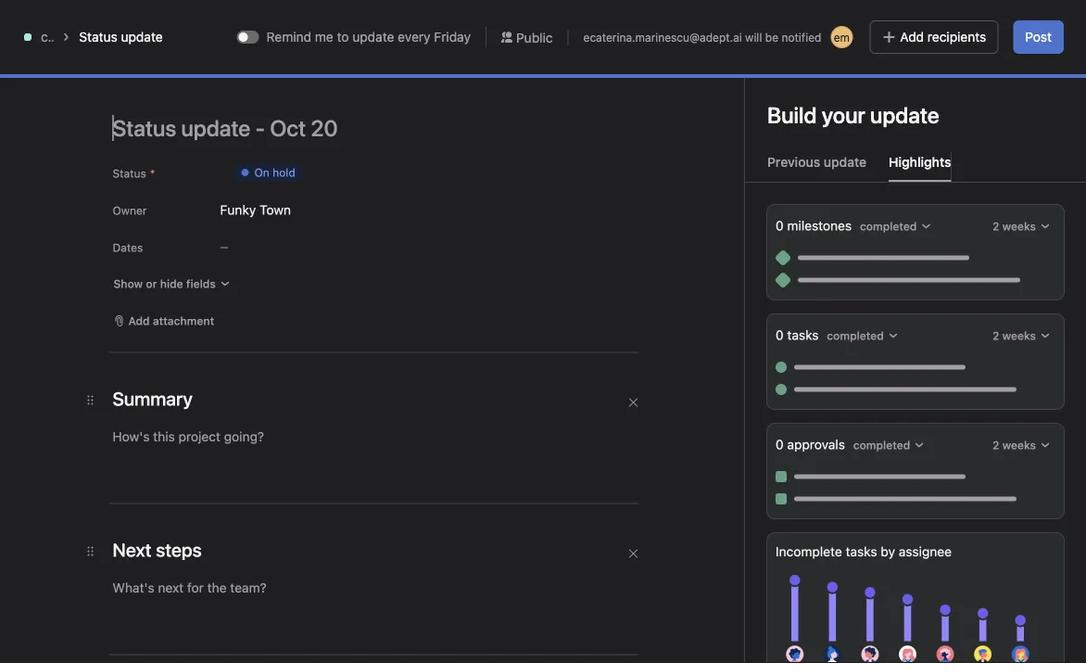 Task type: vqa. For each thing, say whether or not it's contained in the screenshot.
option
no



Task type: describe. For each thing, give the bounding box(es) containing it.
add for add attachment popup button
[[128, 314, 150, 327]]

completed button for 0 approvals
[[849, 432, 930, 458]]

weeks for approvals
[[1003, 439, 1037, 452]]

public
[[517, 29, 553, 45]]

ecaterina.marinescu@adept.ai will be notified
[[584, 31, 822, 44]]

fields
[[186, 277, 216, 290]]

invite
[[283, 355, 315, 370]]

0 vertical spatial task
[[292, 151, 314, 164]]

will
[[746, 31, 763, 44]]

0 vertical spatial plan
[[188, 29, 213, 45]]

2 weeks button for milestones
[[989, 213, 1056, 239]]

ecaterina.marinescu@adept.ai
[[584, 31, 743, 44]]

functional inside projects 'element'
[[86, 335, 146, 351]]

show
[[114, 277, 143, 290]]

post button
[[1014, 20, 1065, 54]]

by
[[881, 544, 896, 559]]

search
[[430, 14, 472, 30]]

dates
[[113, 241, 143, 254]]

projects element
[[0, 295, 223, 362]]

previous
[[768, 154, 821, 170]]

show or hide fields button
[[105, 271, 239, 297]]

0 approvals
[[776, 437, 849, 452]]

1 remove section image from the top
[[628, 397, 639, 408]]

completed button for 0 tasks
[[823, 323, 904, 349]]

board image
[[256, 68, 278, 90]]

on hold button
[[220, 156, 315, 189]]

update for previous update
[[824, 154, 867, 170]]

0 horizontal spatial add task button
[[245, 145, 322, 171]]

0 for approvals
[[776, 437, 784, 452]]

2 for approvals
[[993, 439, 1000, 452]]

0 vertical spatial project
[[142, 29, 184, 45]]

0 horizontal spatial add task
[[268, 151, 314, 164]]

teammates
[[318, 355, 385, 370]]

add attachment
[[128, 314, 214, 327]]

completed button for 0 milestones
[[856, 213, 937, 239]]

add for rightmost add task button
[[919, 253, 944, 268]]

done
[[809, 200, 845, 217]]

cross-functional project plan inside cross-functional project plan link
[[48, 335, 220, 351]]

me
[[315, 29, 334, 45]]

what's
[[815, 16, 852, 29]]

build
[[768, 102, 818, 128]]

tasks for 0
[[788, 327, 819, 343]]

home link
[[11, 57, 211, 86]]

overview link
[[249, 114, 321, 134]]

Title of update text field
[[113, 108, 669, 148]]

owner
[[113, 204, 147, 217]]

be
[[766, 31, 779, 44]]

add billing info
[[939, 16, 1017, 29]]

friday
[[434, 29, 471, 45]]

search list box
[[399, 7, 696, 37]]

section title text field for first remove section icon from the top of the page
[[113, 386, 193, 412]]

my
[[867, 16, 883, 29]]

toggle assignee popover image
[[261, 501, 283, 523]]

cross-functional project plan link inside projects 'element'
[[11, 328, 220, 358]]

0 tasks
[[776, 327, 823, 343]]

0 for tasks
[[776, 327, 784, 343]]

on
[[255, 166, 270, 179]]

2 weeks button for approvals
[[989, 432, 1056, 458]]

notified
[[782, 31, 822, 44]]

status update
[[79, 29, 163, 45]]

incomplete tasks by assignee
[[776, 544, 952, 559]]

remind me to update every friday
[[267, 29, 471, 45]]

add to starred image
[[584, 71, 599, 86]]

incomplete
[[776, 544, 843, 559]]

recipients
[[928, 29, 987, 45]]



Task type: locate. For each thing, give the bounding box(es) containing it.
1 weeks from the top
[[1003, 220, 1037, 233]]

add task image
[[736, 201, 751, 216]]

1 vertical spatial plan
[[195, 335, 220, 351]]

previous update
[[768, 154, 867, 170]]

Section title text field
[[113, 386, 193, 412], [113, 537, 202, 563]]

1 vertical spatial 0
[[776, 327, 784, 343]]

2 weeks for tasks
[[993, 329, 1037, 342]]

0 horizontal spatial update
[[121, 29, 163, 45]]

cross-
[[41, 29, 79, 45], [48, 335, 86, 351]]

1 vertical spatial task
[[947, 253, 973, 268]]

milestones
[[788, 218, 852, 233]]

2 vertical spatial 2 weeks
[[993, 439, 1037, 452]]

add task image
[[1018, 201, 1033, 216]]

post
[[1026, 29, 1053, 45]]

or
[[146, 277, 157, 290]]

2 2 weeks from the top
[[993, 329, 1037, 342]]

1 vertical spatial remove section image
[[628, 548, 639, 559]]

1 vertical spatial cross-functional project plan link
[[11, 328, 220, 358]]

update
[[121, 29, 163, 45], [353, 29, 395, 45], [824, 154, 867, 170]]

2 vertical spatial 2 weeks button
[[989, 432, 1056, 458]]

0 horizontal spatial tasks
[[788, 327, 819, 343]]

cross- inside projects 'element'
[[48, 335, 86, 351]]

0 milestones
[[776, 218, 856, 233]]

0 vertical spatial cross-functional project plan link
[[41, 29, 213, 45]]

0 vertical spatial cross-functional project plan
[[41, 29, 213, 45]]

2 vertical spatial 2
[[993, 439, 1000, 452]]

0 vertical spatial completed button
[[856, 213, 937, 239]]

completed for 0 approvals
[[854, 439, 911, 452]]

—
[[220, 241, 228, 252]]

0 vertical spatial status
[[79, 29, 118, 45]]

on hold
[[255, 166, 296, 179]]

0 vertical spatial cross-
[[41, 29, 79, 45]]

invite teammates
[[283, 355, 385, 370]]

em
[[834, 31, 850, 44]]

1 vertical spatial 2 weeks button
[[989, 323, 1056, 349]]

update inside tab list
[[824, 154, 867, 170]]

completed button
[[856, 213, 937, 239], [823, 323, 904, 349], [849, 432, 930, 458]]

tasks
[[788, 327, 819, 343], [846, 544, 878, 559]]

show or hide fields
[[114, 277, 216, 290]]

add inside popup button
[[128, 314, 150, 327]]

every
[[398, 29, 431, 45]]

trial?
[[886, 16, 912, 29]]

0 vertical spatial add task
[[268, 151, 314, 164]]

tab list
[[746, 152, 1087, 183]]

update down build your update
[[824, 154, 867, 170]]

build your update
[[768, 102, 940, 128]]

functional
[[79, 29, 138, 45], [86, 335, 146, 351]]

0 for milestones
[[776, 218, 784, 233]]

2 horizontal spatial update
[[824, 154, 867, 170]]

0 vertical spatial 2 weeks button
[[989, 213, 1056, 239]]

add for add recipients button
[[901, 29, 925, 45]]

1 vertical spatial tasks
[[846, 544, 878, 559]]

2 weeks button for tasks
[[989, 323, 1056, 349]]

0
[[776, 218, 784, 233], [776, 327, 784, 343], [776, 437, 784, 452]]

3 2 weeks button from the top
[[989, 432, 1056, 458]]

completed right approvals
[[854, 439, 911, 452]]

completed right "milestones"
[[861, 220, 918, 233]]

remove section image
[[628, 397, 639, 408], [628, 548, 639, 559]]

2 vertical spatial 0
[[776, 437, 784, 452]]

1 vertical spatial weeks
[[1003, 329, 1037, 342]]

0 vertical spatial 0
[[776, 218, 784, 233]]

2 2 from the top
[[993, 329, 1000, 342]]

in
[[855, 16, 864, 29]]

2 weeks for milestones
[[993, 220, 1037, 233]]

hide
[[160, 277, 183, 290]]

left
[[778, 22, 796, 35]]

add
[[939, 16, 960, 29], [901, 29, 925, 45], [268, 151, 289, 164], [919, 253, 944, 268], [128, 314, 150, 327]]

0 vertical spatial remove section image
[[628, 397, 639, 408]]

None text field
[[300, 62, 549, 96]]

0 vertical spatial 2 weeks
[[993, 220, 1037, 233]]

2 for milestones
[[993, 220, 1000, 233]]

1 vertical spatial section title text field
[[113, 537, 202, 563]]

add task button
[[245, 145, 322, 171], [820, 244, 1057, 277]]

funky town
[[220, 202, 291, 217]]

completed for 0 tasks
[[828, 329, 885, 342]]

cross-functional project plan down add attachment popup button
[[48, 335, 220, 351]]

to
[[337, 29, 349, 45]]

status
[[79, 29, 118, 45], [113, 167, 146, 180]]

2 0 from the top
[[776, 327, 784, 343]]

search button
[[399, 7, 696, 37]]

3 weeks from the top
[[1003, 439, 1037, 452]]

2 weeks button
[[989, 213, 1056, 239], [989, 323, 1056, 349], [989, 432, 1056, 458]]

plan
[[188, 29, 213, 45], [195, 335, 220, 351]]

0 vertical spatial functional
[[79, 29, 138, 45]]

1 vertical spatial cross-
[[48, 335, 86, 351]]

1 vertical spatial cross-functional project plan
[[48, 335, 220, 351]]

1 vertical spatial add task button
[[820, 244, 1057, 277]]

status for status update
[[79, 29, 118, 45]]

0 horizontal spatial task
[[292, 151, 314, 164]]

add task
[[268, 151, 314, 164], [919, 253, 973, 268]]

1 vertical spatial completed button
[[823, 323, 904, 349]]

cross-functional project plan
[[41, 29, 213, 45], [48, 335, 220, 351]]

tasks for incomplete
[[846, 544, 878, 559]]

remind me to update every friday switch
[[237, 31, 259, 44]]

2 weeks for approvals
[[993, 439, 1037, 452]]

0 vertical spatial section title text field
[[113, 386, 193, 412]]

project
[[142, 29, 184, 45], [149, 335, 192, 351]]

days
[[751, 22, 775, 35]]

cross-functional project plan link
[[41, 29, 213, 45], [11, 328, 220, 358]]

add recipients button
[[870, 20, 999, 54]]

1 vertical spatial completed
[[828, 329, 885, 342]]

1 vertical spatial functional
[[86, 335, 146, 351]]

cross-functional project plan link up home link at the left of page
[[41, 29, 213, 45]]

hide sidebar image
[[24, 15, 39, 30]]

3 2 weeks from the top
[[993, 439, 1037, 452]]

0 vertical spatial 2
[[993, 220, 1000, 233]]

weeks
[[1003, 220, 1037, 233], [1003, 329, 1037, 342], [1003, 439, 1037, 452]]

billing
[[963, 16, 995, 29]]

plan inside projects 'element'
[[195, 335, 220, 351]]

functional up home link at the left of page
[[79, 29, 138, 45]]

2 for tasks
[[993, 329, 1000, 342]]

*
[[150, 167, 155, 180]]

status for status *
[[113, 167, 146, 180]]

add attachment button
[[105, 308, 223, 334]]

section title text field for first remove section icon from the bottom
[[113, 537, 202, 563]]

1 2 from the top
[[993, 220, 1000, 233]]

funky
[[220, 202, 256, 217]]

update up home link at the left of page
[[121, 29, 163, 45]]

1 vertical spatial 2
[[993, 329, 1000, 342]]

2
[[993, 220, 1000, 233], [993, 329, 1000, 342], [993, 439, 1000, 452]]

weeks for milestones
[[1003, 220, 1037, 233]]

attachment
[[153, 314, 214, 327]]

cross-functional project plan link down add attachment
[[11, 328, 220, 358]]

completed right 0 tasks
[[828, 329, 885, 342]]

completed
[[861, 220, 918, 233], [828, 329, 885, 342], [854, 439, 911, 452]]

30 days left
[[734, 22, 796, 35]]

add for left add task button
[[268, 151, 289, 164]]

0 vertical spatial add task button
[[245, 145, 322, 171]]

approvals
[[788, 437, 846, 452]]

1 horizontal spatial update
[[353, 29, 395, 45]]

0 vertical spatial completed
[[861, 220, 918, 233]]

2 section title text field from the top
[[113, 537, 202, 563]]

add recipients
[[901, 29, 987, 45]]

2 vertical spatial completed button
[[849, 432, 930, 458]]

tab list containing previous update
[[746, 152, 1087, 183]]

2 weeks
[[993, 220, 1037, 233], [993, 329, 1037, 342], [993, 439, 1037, 452]]

em button
[[822, 24, 855, 50]]

1 horizontal spatial add task
[[919, 253, 973, 268]]

1 2 weeks from the top
[[993, 220, 1037, 233]]

project down add attachment
[[149, 335, 192, 351]]

3 2 from the top
[[993, 439, 1000, 452]]

project up home link at the left of page
[[142, 29, 184, 45]]

update right to
[[353, 29, 395, 45]]

status up home link at the left of page
[[79, 29, 118, 45]]

2 vertical spatial completed
[[854, 439, 911, 452]]

town
[[260, 202, 291, 217]]

2 2 weeks button from the top
[[989, 323, 1056, 349]]

completed for 0 milestones
[[861, 220, 918, 233]]

1 2 weeks button from the top
[[989, 213, 1056, 239]]

0 vertical spatial weeks
[[1003, 220, 1037, 233]]

weeks for tasks
[[1003, 329, 1037, 342]]

1 0 from the top
[[776, 218, 784, 233]]

plan left remind me to update every friday 'switch'
[[188, 29, 213, 45]]

2 vertical spatial weeks
[[1003, 439, 1037, 452]]

1 vertical spatial add task
[[919, 253, 973, 268]]

1 vertical spatial 2 weeks
[[993, 329, 1037, 342]]

hold
[[273, 166, 296, 179]]

plan down attachment
[[195, 335, 220, 351]]

status left *
[[113, 167, 146, 180]]

status *
[[113, 167, 155, 180]]

project inside 'element'
[[149, 335, 192, 351]]

overview
[[263, 116, 321, 132]]

highlights
[[890, 154, 952, 170]]

functional down add attachment popup button
[[86, 335, 146, 351]]

0 vertical spatial tasks
[[788, 327, 819, 343]]

to do
[[245, 200, 283, 217]]

1 vertical spatial project
[[149, 335, 192, 351]]

3 0 from the top
[[776, 437, 784, 452]]

1 horizontal spatial add task button
[[820, 244, 1057, 277]]

1 section title text field from the top
[[113, 386, 193, 412]]

assignee
[[899, 544, 952, 559]]

home
[[48, 64, 84, 79]]

remind
[[267, 29, 312, 45]]

info
[[998, 16, 1017, 29]]

30
[[734, 22, 748, 35]]

what's in my trial? button
[[807, 9, 920, 35]]

task
[[292, 151, 314, 164], [947, 253, 973, 268]]

1 horizontal spatial tasks
[[846, 544, 878, 559]]

2 remove section image from the top
[[628, 548, 639, 559]]

2 weeks from the top
[[1003, 329, 1037, 342]]

add billing info button
[[931, 9, 1026, 35]]

update for status update
[[121, 29, 163, 45]]

your update
[[822, 102, 940, 128]]

1 horizontal spatial task
[[947, 253, 973, 268]]

cross-functional project plan up home link at the left of page
[[41, 29, 213, 45]]

what's in my trial?
[[815, 16, 912, 29]]

1 vertical spatial status
[[113, 167, 146, 180]]



